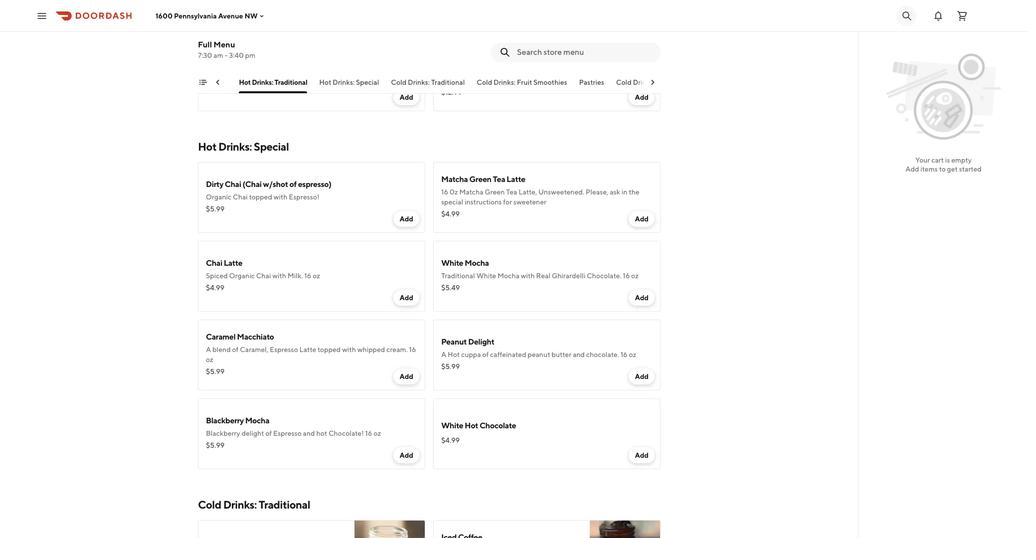 Task type: vqa. For each thing, say whether or not it's contained in the screenshot.
HANDHELDS on the bottom left of the page
no



Task type: locate. For each thing, give the bounding box(es) containing it.
0 vertical spatial espresso
[[278, 71, 306, 79]]

blackberry left delight
[[206, 430, 240, 438]]

0 horizontal spatial cold drinks: traditional
[[198, 498, 310, 511]]

1 vertical spatial $4.99
[[206, 284, 225, 292]]

hot drinks: special up '(chai'
[[198, 140, 289, 153]]

tea
[[493, 175, 506, 184], [507, 188, 518, 196]]

espresso image
[[590, 0, 661, 32]]

of right blend
[[232, 346, 239, 354]]

2 vertical spatial and
[[303, 430, 315, 438]]

matcha
[[442, 175, 468, 184], [460, 188, 484, 196]]

scroll menu navigation left image
[[214, 78, 222, 86]]

a down the peanut at the bottom left of the page
[[442, 351, 447, 359]]

hot drinks: special
[[320, 78, 379, 86], [198, 140, 289, 153]]

2 vertical spatial latte
[[300, 346, 317, 354]]

1600 pennsylvania avenue nw
[[156, 12, 258, 20]]

of inside caramel macchiato a  blend of caramel, espresso latte topped with whipped cream. 16 oz $5.99 add
[[232, 346, 239, 354]]

caramel,
[[240, 346, 269, 354]]

a left blend
[[206, 346, 211, 354]]

0 horizontal spatial special
[[254, 140, 289, 153]]

frappes
[[657, 78, 683, 86]]

avenue
[[218, 12, 243, 20]]

0 vertical spatial organic
[[206, 193, 232, 201]]

cart
[[932, 156, 945, 164]]

2 horizontal spatial and
[[573, 351, 585, 359]]

a inside caramel macchiato a  blend of caramel, espresso latte topped with whipped cream. 16 oz $5.99 add
[[206, 346, 211, 354]]

your up the salad, on the left top of page
[[442, 66, 456, 74]]

1 horizontal spatial and
[[522, 76, 534, 84]]

cold drinks: fruit smoothies button
[[477, 77, 568, 93]]

1 horizontal spatial your
[[916, 156, 931, 164]]

1 horizontal spatial tea
[[507, 188, 518, 196]]

hot drinks: special right + at the left of page
[[320, 78, 379, 86]]

menu
[[214, 40, 235, 49]]

bread
[[488, 66, 507, 74]]

organic right spiced
[[229, 272, 255, 280]]

crunch
[[586, 76, 608, 84]]

pennsylvania
[[174, 12, 217, 20]]

2 horizontal spatial latte
[[507, 175, 526, 184]]

for down sour
[[576, 76, 584, 84]]

0 vertical spatial topped
[[249, 193, 272, 201]]

and left 'hot'
[[303, 430, 315, 438]]

0 horizontal spatial tea
[[493, 175, 506, 184]]

espresso for macchiato
[[270, 346, 298, 354]]

1 horizontal spatial a
[[442, 351, 447, 359]]

your inside your cart is empty add items to get started
[[916, 156, 931, 164]]

side
[[535, 76, 548, 84]]

espresso!
[[289, 193, 320, 201]]

tuna
[[442, 53, 459, 62], [632, 66, 647, 74]]

1 horizontal spatial mocha
[[465, 258, 489, 268]]

0 vertical spatial tuna
[[442, 53, 459, 62]]

tea up instructions at the left top of the page
[[493, 175, 506, 184]]

2 vertical spatial espresso
[[273, 430, 302, 438]]

hot down the peanut at the bottom left of the page
[[448, 351, 460, 359]]

of
[[480, 66, 487, 74], [241, 71, 247, 79], [550, 76, 556, 84], [290, 180, 297, 189], [232, 346, 239, 354], [483, 351, 489, 359], [266, 430, 272, 438]]

0 vertical spatial special
[[356, 78, 379, 86]]

with down w/shot
[[274, 193, 288, 201]]

1 vertical spatial organic
[[229, 272, 255, 280]]

+
[[307, 71, 311, 79]]

1 vertical spatial and
[[573, 351, 585, 359]]

extra
[[206, 71, 223, 79]]

espresso left + at the left of page
[[278, 71, 306, 79]]

choice
[[458, 66, 479, 74]]

to
[[940, 165, 946, 173]]

milk.
[[288, 272, 303, 280]]

espresso inside red eye extra dose of caffeine, espresso + coffee $4.39 add
[[278, 71, 306, 79]]

0 horizontal spatial tuna
[[442, 53, 459, 62]]

or
[[557, 66, 564, 74]]

1 horizontal spatial latte
[[300, 346, 317, 354]]

red
[[206, 58, 221, 67]]

0 vertical spatial white
[[442, 258, 464, 268]]

espresso
[[278, 71, 306, 79], [270, 346, 298, 354], [273, 430, 302, 438]]

16 inside blackberry  mocha blackberry delight of espresso and hot chocolate! 16 oz $5.99 add
[[366, 430, 373, 438]]

1 vertical spatial blackberry
[[206, 430, 240, 438]]

espresso left 'hot'
[[273, 430, 302, 438]]

chai left milk.
[[256, 272, 271, 280]]

with left our
[[604, 66, 618, 74]]

white for mocha
[[442, 258, 464, 268]]

cold for cold drinks: frappes button
[[617, 78, 632, 86]]

1 vertical spatial special
[[254, 140, 289, 153]]

for left the "sweetener"
[[504, 198, 512, 206]]

special right coffee
[[356, 78, 379, 86]]

mocha for white mocha
[[465, 258, 489, 268]]

organic
[[206, 193, 232, 201], [229, 272, 255, 280]]

0 vertical spatial mocha
[[465, 258, 489, 268]]

1 horizontal spatial for
[[576, 76, 584, 84]]

matcha green tea latte 16 0z matcha green tea latte, unsweetened. please, ask in the special instructions for sweetener $4.99 add
[[442, 175, 649, 223]]

oz
[[313, 272, 320, 280], [632, 272, 639, 280], [629, 351, 637, 359], [206, 356, 213, 364], [374, 430, 381, 438]]

blackberry up delight
[[206, 416, 244, 426]]

pastries button
[[580, 77, 605, 93]]

tuna right our
[[632, 66, 647, 74]]

1 vertical spatial espresso
[[270, 346, 298, 354]]

2 vertical spatial white
[[442, 421, 464, 431]]

espresso right the caramel,
[[270, 346, 298, 354]]

and inside blackberry  mocha blackberry delight of espresso and hot chocolate! 16 oz $5.99 add
[[303, 430, 315, 438]]

of right delight
[[266, 430, 272, 438]]

espresso inside caramel macchiato a  blend of caramel, espresso latte topped with whipped cream. 16 oz $5.99 add
[[270, 346, 298, 354]]

of up espresso!
[[290, 180, 297, 189]]

topped inside dirty chai (chai w/shot of espresso) organic chai topped with espresso! $5.99 add
[[249, 193, 272, 201]]

1 horizontal spatial topped
[[318, 346, 341, 354]]

0 vertical spatial green
[[470, 175, 492, 184]]

add button for caramel macchiato
[[394, 369, 420, 385]]

scroll menu navigation right image
[[649, 78, 657, 86]]

16 inside matcha green tea latte 16 0z matcha green tea latte, unsweetened. please, ask in the special instructions for sweetener $4.99 add
[[442, 188, 449, 196]]

of right dose
[[241, 71, 247, 79]]

drinks:
[[252, 78, 273, 86], [333, 78, 355, 86], [408, 78, 430, 86], [494, 78, 516, 86], [634, 78, 655, 86], [219, 140, 252, 153], [223, 498, 257, 511]]

ask
[[610, 188, 621, 196]]

matcha up 0z at left top
[[442, 175, 468, 184]]

add button for dirty chai (chai w/shot of espresso)
[[394, 211, 420, 227]]

macchiato
[[237, 332, 274, 342]]

salad,
[[442, 76, 461, 84]]

white hot chocolate
[[442, 421, 517, 431]]

blend
[[213, 346, 231, 354]]

add button for matcha green tea latte
[[629, 211, 655, 227]]

mocha inside blackberry  mocha blackberry delight of espresso and hot chocolate! 16 oz $5.99 add
[[245, 416, 270, 426]]

and left side
[[522, 76, 534, 84]]

7:30
[[198, 51, 212, 59]]

organic down dirty
[[206, 193, 232, 201]]

hot right + at the left of page
[[320, 78, 332, 86]]

chai right dirty
[[225, 180, 241, 189]]

a for caramel
[[206, 346, 211, 354]]

coffee
[[312, 71, 334, 79]]

hot drinks: special button
[[320, 77, 379, 93]]

add inside chai latte spiced organic chai with milk. 16 oz $4.99 add
[[400, 294, 414, 302]]

topped left whipped
[[318, 346, 341, 354]]

$12.99
[[442, 88, 463, 96]]

a inside peanut delight a hot cuppa of caffeinated peanut butter and chocolate. 16 oz $5.99 add
[[442, 351, 447, 359]]

and inside tuna salad panini your choice of bread rye, multigrain or sour dough with our tuna salad, provolone cheese and side of chips for crunch $12.99 add
[[522, 76, 534, 84]]

your up items
[[916, 156, 931, 164]]

0 vertical spatial cold drinks: traditional
[[391, 78, 465, 86]]

2 vertical spatial mocha
[[245, 416, 270, 426]]

for inside tuna salad panini your choice of bread rye, multigrain or sour dough with our tuna salad, provolone cheese and side of chips for crunch $12.99 add
[[576, 76, 584, 84]]

0 vertical spatial blackberry
[[206, 416, 244, 426]]

latte inside matcha green tea latte 16 0z matcha green tea latte, unsweetened. please, ask in the special instructions for sweetener $4.99 add
[[507, 175, 526, 184]]

1 vertical spatial your
[[916, 156, 931, 164]]

0 horizontal spatial and
[[303, 430, 315, 438]]

your inside tuna salad panini your choice of bread rye, multigrain or sour dough with our tuna salad, provolone cheese and side of chips for crunch $12.99 add
[[442, 66, 456, 74]]

0 horizontal spatial a
[[206, 346, 211, 354]]

oz inside caramel macchiato a  blend of caramel, espresso latte topped with whipped cream. 16 oz $5.99 add
[[206, 356, 213, 364]]

w/shot
[[263, 180, 288, 189]]

0 vertical spatial and
[[522, 76, 534, 84]]

0 horizontal spatial your
[[442, 66, 456, 74]]

$5.99 inside peanut delight a hot cuppa of caffeinated peanut butter and chocolate. 16 oz $5.99 add
[[442, 363, 460, 371]]

of down delight
[[483, 351, 489, 359]]

latte inside caramel macchiato a  blend of caramel, espresso latte topped with whipped cream. 16 oz $5.99 add
[[300, 346, 317, 354]]

hot right scroll menu navigation left icon at the left top of page
[[239, 78, 251, 86]]

organic inside chai latte spiced organic chai with milk. 16 oz $4.99 add
[[229, 272, 255, 280]]

1 vertical spatial mocha
[[498, 272, 520, 280]]

$4.99 down spiced
[[206, 284, 225, 292]]

topped for macchiato
[[318, 346, 341, 354]]

dough
[[581, 66, 603, 74]]

special up w/shot
[[254, 140, 289, 153]]

chocolate!
[[329, 430, 364, 438]]

and inside peanut delight a hot cuppa of caffeinated peanut butter and chocolate. 16 oz $5.99 add
[[573, 351, 585, 359]]

1 vertical spatial for
[[504, 198, 512, 206]]

1 vertical spatial tuna
[[632, 66, 647, 74]]

0 horizontal spatial latte
[[224, 258, 243, 268]]

-
[[225, 51, 228, 59]]

0 vertical spatial for
[[576, 76, 584, 84]]

caramel
[[206, 332, 236, 342]]

traditional
[[275, 78, 308, 86], [431, 78, 465, 86], [442, 272, 475, 280], [259, 498, 310, 511]]

matcha up instructions at the left top of the page
[[460, 188, 484, 196]]

add button for peanut delight
[[629, 369, 655, 385]]

0 horizontal spatial topped
[[249, 193, 272, 201]]

with left milk.
[[273, 272, 286, 280]]

cream.
[[387, 346, 408, 354]]

green
[[470, 175, 492, 184], [485, 188, 505, 196]]

with left real at the right bottom of the page
[[521, 272, 535, 280]]

1 vertical spatial topped
[[318, 346, 341, 354]]

topped down '(chai'
[[249, 193, 272, 201]]

$4.99 inside chai latte spiced organic chai with milk. 16 oz $4.99 add
[[206, 284, 225, 292]]

topped
[[249, 193, 272, 201], [318, 346, 341, 354]]

tuna left the salad
[[442, 53, 459, 62]]

with left whipped
[[342, 346, 356, 354]]

cold
[[391, 78, 407, 86], [477, 78, 493, 86], [617, 78, 632, 86], [198, 498, 221, 511]]

a
[[206, 346, 211, 354], [442, 351, 447, 359]]

tea left latte,
[[507, 188, 518, 196]]

1 vertical spatial latte
[[224, 258, 243, 268]]

0 horizontal spatial for
[[504, 198, 512, 206]]

0 vertical spatial $4.99
[[442, 210, 460, 218]]

items
[[921, 165, 939, 173]]

with
[[604, 66, 618, 74], [274, 193, 288, 201], [273, 272, 286, 280], [521, 272, 535, 280], [342, 346, 356, 354]]

0 horizontal spatial mocha
[[245, 416, 270, 426]]

white
[[442, 258, 464, 268], [477, 272, 497, 280], [442, 421, 464, 431]]

16 inside chai latte spiced organic chai with milk. 16 oz $4.99 add
[[305, 272, 312, 280]]

$4.99 down special
[[442, 210, 460, 218]]

1 vertical spatial hot drinks: special
[[198, 140, 289, 153]]

for inside matcha green tea latte 16 0z matcha green tea latte, unsweetened. please, ask in the special instructions for sweetener $4.99 add
[[504, 198, 512, 206]]

$5.99
[[206, 205, 225, 213], [442, 363, 460, 371], [206, 368, 225, 376], [206, 442, 225, 450]]

add button
[[394, 89, 420, 105], [629, 89, 655, 105], [394, 211, 420, 227], [629, 211, 655, 227], [394, 290, 420, 306], [629, 290, 655, 306], [394, 369, 420, 385], [629, 369, 655, 385], [394, 448, 420, 464], [629, 448, 655, 464]]

0 vertical spatial your
[[442, 66, 456, 74]]

0z
[[450, 188, 458, 196]]

add inside red eye extra dose of caffeine, espresso + coffee $4.39 add
[[400, 93, 414, 101]]

1 horizontal spatial special
[[356, 78, 379, 86]]

delight
[[469, 337, 495, 347]]

0 vertical spatial latte
[[507, 175, 526, 184]]

hot inside button
[[320, 78, 332, 86]]

add inside peanut delight a hot cuppa of caffeinated peanut butter and chocolate. 16 oz $5.99 add
[[635, 373, 649, 381]]

$5.99 inside caramel macchiato a  blend of caramel, espresso latte topped with whipped cream. 16 oz $5.99 add
[[206, 368, 225, 376]]

2 blackberry from the top
[[206, 430, 240, 438]]

hot drinks: traditional
[[239, 78, 308, 86]]

eye
[[222, 58, 235, 67]]

topped inside caramel macchiato a  blend of caramel, espresso latte topped with whipped cream. 16 oz $5.99 add
[[318, 346, 341, 354]]

1 horizontal spatial hot drinks: special
[[320, 78, 379, 86]]

1 vertical spatial tea
[[507, 188, 518, 196]]

add button for white mocha
[[629, 290, 655, 306]]

blackberry
[[206, 416, 244, 426], [206, 430, 240, 438]]

$4.99 down white hot chocolate
[[442, 437, 460, 445]]

$5.99 inside blackberry  mocha blackberry delight of espresso and hot chocolate! 16 oz $5.99 add
[[206, 442, 225, 450]]

chips
[[557, 76, 574, 84]]

and right 'butter'
[[573, 351, 585, 359]]

red eye extra dose of caffeine, espresso + coffee $4.39 add
[[206, 58, 414, 101]]

0 vertical spatial hot drinks: special
[[320, 78, 379, 86]]

0 vertical spatial tea
[[493, 175, 506, 184]]

started
[[960, 165, 982, 173]]

add inside caramel macchiato a  blend of caramel, espresso latte topped with whipped cream. 16 oz $5.99 add
[[400, 373, 414, 381]]

panini
[[481, 53, 503, 62]]

$4.99 inside matcha green tea latte 16 0z matcha green tea latte, unsweetened. please, ask in the special instructions for sweetener $4.99 add
[[442, 210, 460, 218]]



Task type: describe. For each thing, give the bounding box(es) containing it.
hot up dirty
[[198, 140, 217, 153]]

salad
[[460, 53, 480, 62]]

real
[[537, 272, 551, 280]]

1 vertical spatial cold drinks: traditional
[[198, 498, 310, 511]]

of inside dirty chai (chai w/shot of espresso) organic chai topped with espresso! $5.99 add
[[290, 180, 297, 189]]

provolone
[[462, 76, 495, 84]]

with inside tuna salad panini your choice of bread rye, multigrain or sour dough with our tuna salad, provolone cheese and side of chips for crunch $12.99 add
[[604, 66, 618, 74]]

please,
[[586, 188, 609, 196]]

white mocha traditional  white mocha with real ghirardelli  chocolate. 16 oz $5.49 add
[[442, 258, 649, 302]]

unsweetened.
[[539, 188, 585, 196]]

our
[[620, 66, 630, 74]]

add inside your cart is empty add items to get started
[[906, 165, 920, 173]]

hot left 'chocolate'
[[465, 421, 479, 431]]

topped for chai
[[249, 193, 272, 201]]

blackberry  mocha blackberry delight of espresso and hot chocolate! 16 oz $5.99 add
[[206, 416, 414, 460]]

chocolate.
[[587, 351, 620, 359]]

1 vertical spatial white
[[477, 272, 497, 280]]

hot inside peanut delight a hot cuppa of caffeinated peanut butter and chocolate. 16 oz $5.99 add
[[448, 351, 460, 359]]

add button for chai latte
[[394, 290, 420, 306]]

oz inside white mocha traditional  white mocha with real ghirardelli  chocolate. 16 oz $5.49 add
[[632, 272, 639, 280]]

add inside dirty chai (chai w/shot of espresso) organic chai topped with espresso! $5.99 add
[[400, 215, 414, 223]]

caramel macchiato a  blend of caramel, espresso latte topped with whipped cream. 16 oz $5.99 add
[[206, 332, 416, 381]]

latte,
[[519, 188, 538, 196]]

chai down '(chai'
[[233, 193, 248, 201]]

of right side
[[550, 76, 556, 84]]

fruit
[[517, 78, 533, 86]]

full menu 7:30 am - 3:40 pm
[[198, 40, 256, 59]]

peanut
[[442, 337, 467, 347]]

16 inside peanut delight a hot cuppa of caffeinated peanut butter and chocolate. 16 oz $5.99 add
[[621, 351, 628, 359]]

cold drinks: frappes
[[617, 78, 683, 86]]

caffeine,
[[249, 71, 276, 79]]

pm
[[245, 51, 256, 59]]

1 blackberry from the top
[[206, 416, 244, 426]]

peanut delight a hot cuppa of caffeinated peanut butter and chocolate. 16 oz $5.99 add
[[442, 337, 649, 381]]

chai up spiced
[[206, 258, 222, 268]]

16 inside white mocha traditional  white mocha with real ghirardelli  chocolate. 16 oz $5.49 add
[[623, 272, 630, 280]]

oz inside peanut delight a hot cuppa of caffeinated peanut butter and chocolate. 16 oz $5.99 add
[[629, 351, 637, 359]]

add inside blackberry  mocha blackberry delight of espresso and hot chocolate! 16 oz $5.99 add
[[400, 452, 414, 460]]

of inside blackberry  mocha blackberry delight of espresso and hot chocolate! 16 oz $5.99 add
[[266, 430, 272, 438]]

caffeinated
[[491, 351, 527, 359]]

special
[[442, 198, 464, 206]]

tuna salad panini your choice of bread rye, multigrain or sour dough with our tuna salad, provolone cheese and side of chips for crunch $12.99 add
[[442, 53, 649, 101]]

1 vertical spatial matcha
[[460, 188, 484, 196]]

spiced
[[206, 272, 228, 280]]

iced latte image
[[355, 520, 426, 538]]

organic inside dirty chai (chai w/shot of espresso) organic chai topped with espresso! $5.99 add
[[206, 193, 232, 201]]

1 horizontal spatial cold drinks: traditional
[[391, 78, 465, 86]]

ghirardelli
[[552, 272, 586, 280]]

$2.99
[[206, 9, 224, 17]]

(chai
[[243, 180, 262, 189]]

white for hot
[[442, 421, 464, 431]]

sour
[[565, 66, 580, 74]]

add inside tuna salad panini your choice of bread rye, multigrain or sour dough with our tuna salad, provolone cheese and side of chips for crunch $12.99 add
[[635, 93, 649, 101]]

1600 pennsylvania avenue nw button
[[156, 12, 266, 20]]

traditional inside button
[[431, 78, 465, 86]]

chai latte spiced organic chai with milk. 16 oz $4.99 add
[[206, 258, 414, 302]]

iced coffee image
[[590, 520, 661, 538]]

1 horizontal spatial tuna
[[632, 66, 647, 74]]

a for peanut
[[442, 351, 447, 359]]

traditional inside white mocha traditional  white mocha with real ghirardelli  chocolate. 16 oz $5.49 add
[[442, 272, 475, 280]]

dose
[[224, 71, 240, 79]]

your cart is empty add items to get started
[[906, 156, 982, 173]]

butter
[[552, 351, 572, 359]]

of inside red eye extra dose of caffeine, espresso + coffee $4.39 add
[[241, 71, 247, 79]]

notification bell image
[[933, 10, 945, 22]]

latte inside chai latte spiced organic chai with milk. 16 oz $4.99 add
[[224, 258, 243, 268]]

2 horizontal spatial mocha
[[498, 272, 520, 280]]

cold drinks: frappes button
[[617, 77, 683, 93]]

of up provolone
[[480, 66, 487, 74]]

special inside button
[[356, 78, 379, 86]]

cheese
[[496, 76, 520, 84]]

the
[[629, 188, 640, 196]]

with inside dirty chai (chai w/shot of espresso) organic chai topped with espresso! $5.99 add
[[274, 193, 288, 201]]

of inside peanut delight a hot cuppa of caffeinated peanut butter and chocolate. 16 oz $5.99 add
[[483, 351, 489, 359]]

add inside white mocha traditional  white mocha with real ghirardelli  chocolate. 16 oz $5.49 add
[[635, 294, 649, 302]]

oz inside chai latte spiced organic chai with milk. 16 oz $4.99 add
[[313, 272, 320, 280]]

rye,
[[508, 66, 522, 74]]

salads button
[[207, 77, 227, 93]]

add button for white hot chocolate
[[629, 448, 655, 464]]

0 vertical spatial matcha
[[442, 175, 468, 184]]

sweetener
[[514, 198, 547, 206]]

cold drinks: traditional button
[[391, 77, 465, 93]]

$5.49
[[442, 284, 460, 292]]

2 vertical spatial $4.99
[[442, 437, 460, 445]]

is
[[946, 156, 951, 164]]

show menu categories image
[[199, 78, 207, 86]]

cuppa
[[462, 351, 481, 359]]

1 vertical spatial green
[[485, 188, 505, 196]]

peanut
[[528, 351, 551, 359]]

hot
[[317, 430, 327, 438]]

salads
[[207, 78, 227, 86]]

0 items, open order cart image
[[957, 10, 969, 22]]

chocolate.
[[587, 272, 622, 280]]

Item Search search field
[[517, 47, 653, 58]]

am
[[214, 51, 223, 59]]

pastries
[[580, 78, 605, 86]]

dirty chai (chai w/shot of espresso) organic chai topped with espresso! $5.99 add
[[206, 180, 414, 223]]

add button for blackberry  mocha
[[394, 448, 420, 464]]

$5.99 inside dirty chai (chai w/shot of espresso) organic chai topped with espresso! $5.99 add
[[206, 205, 225, 213]]

with inside white mocha traditional  white mocha with real ghirardelli  chocolate. 16 oz $5.49 add
[[521, 272, 535, 280]]

delight
[[242, 430, 264, 438]]

nw
[[245, 12, 258, 20]]

mocha for blackberry  mocha
[[245, 416, 270, 426]]

dirty
[[206, 180, 224, 189]]

oz inside blackberry  mocha blackberry delight of espresso and hot chocolate! 16 oz $5.99 add
[[374, 430, 381, 438]]

cold for cold drinks: fruit smoothies button
[[477, 78, 493, 86]]

3:40
[[229, 51, 244, 59]]

multigrain
[[523, 66, 556, 74]]

espresso for eye
[[278, 71, 306, 79]]

open menu image
[[36, 10, 48, 22]]

whipped
[[358, 346, 385, 354]]

16 inside caramel macchiato a  blend of caramel, espresso latte topped with whipped cream. 16 oz $5.99 add
[[409, 346, 416, 354]]

instructions
[[465, 198, 502, 206]]

with inside chai latte spiced organic chai with milk. 16 oz $4.99 add
[[273, 272, 286, 280]]

espresso)
[[298, 180, 332, 189]]

chocolate
[[480, 421, 517, 431]]

0 horizontal spatial hot drinks: special
[[198, 140, 289, 153]]

with inside caramel macchiato a  blend of caramel, espresso latte topped with whipped cream. 16 oz $5.99 add
[[342, 346, 356, 354]]

cold drinks: fruit smoothies
[[477, 78, 568, 86]]

cold for cold drinks: traditional button
[[391, 78, 407, 86]]

in
[[622, 188, 628, 196]]

empty
[[952, 156, 973, 164]]

smoothies
[[534, 78, 568, 86]]

espresso inside blackberry  mocha blackberry delight of espresso and hot chocolate! 16 oz $5.99 add
[[273, 430, 302, 438]]

tea image
[[355, 0, 426, 32]]

full
[[198, 40, 212, 49]]

get
[[948, 165, 959, 173]]

add inside matcha green tea latte 16 0z matcha green tea latte, unsweetened. please, ask in the special instructions for sweetener $4.99 add
[[635, 215, 649, 223]]



